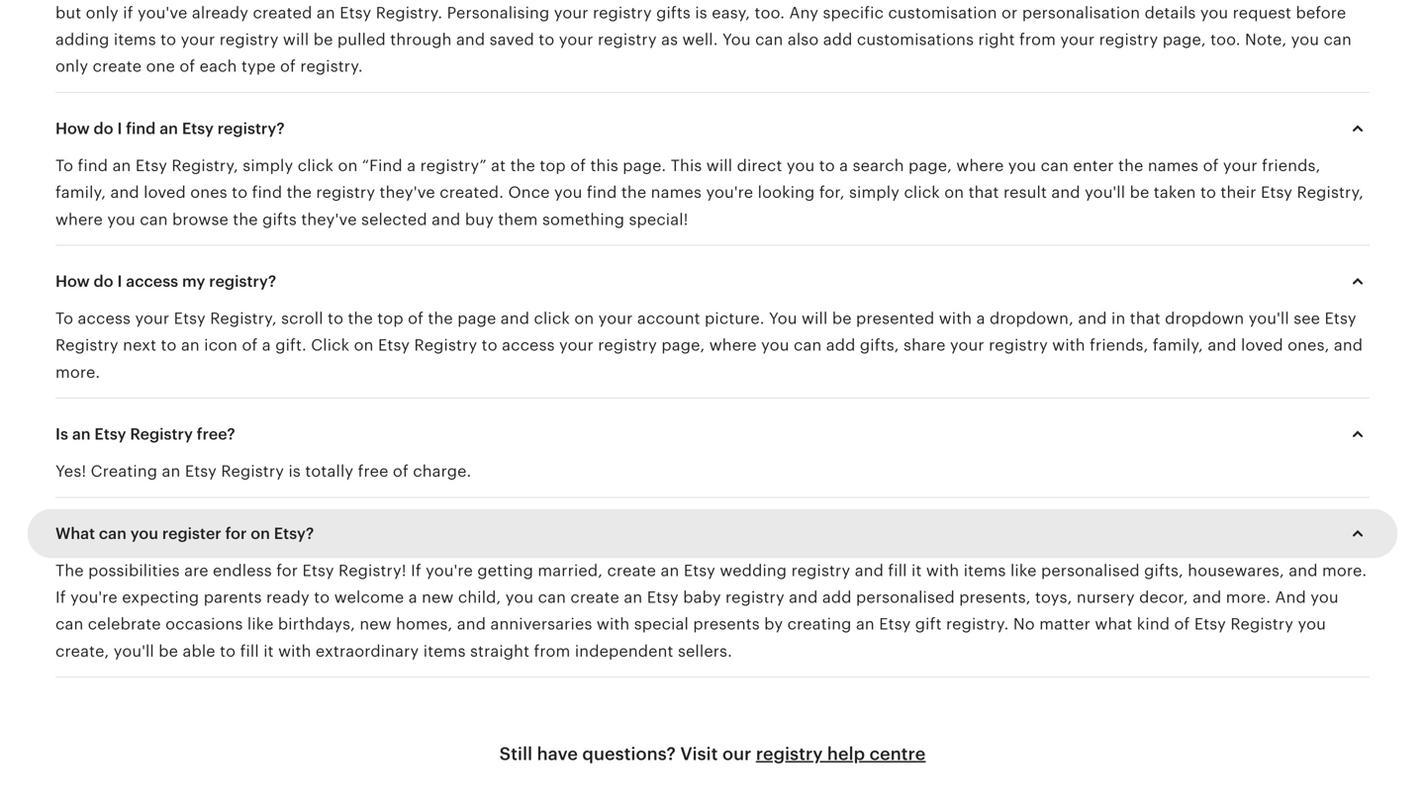 Task type: vqa. For each thing, say whether or not it's contained in the screenshot.
rightmost gifts,
yes



Task type: describe. For each thing, give the bounding box(es) containing it.
etsy right their
[[1261, 184, 1293, 201]]

no
[[1013, 616, 1035, 634]]

1 horizontal spatial like
[[1010, 562, 1037, 580]]

next
[[123, 337, 156, 354]]

can left enter
[[1041, 157, 1069, 175]]

will inside 'to access your etsy registry, scroll to the top of the page and click on your account picture. you will be presented with a dropdown, and in that dropdown you'll see etsy registry next to an icon of a gift. click on etsy registry to access your registry page, where you can add gifts, share your registry with friends, family, and loved ones, and more.'
[[802, 310, 828, 328]]

etsy left gift
[[879, 616, 911, 634]]

to right ones
[[232, 184, 248, 201]]

i for access
[[117, 273, 122, 290]]

add inside 'to access your etsy registry, scroll to the top of the page and click on your account picture. you will be presented with a dropdown, and in that dropdown you'll see etsy registry next to an icon of a gift. click on etsy registry to access your registry page, where you can add gifts, share your registry with friends, family, and loved ones, and more.'
[[826, 337, 856, 354]]

the right enter
[[1118, 157, 1143, 175]]

dropdown,
[[990, 310, 1074, 328]]

buy
[[465, 211, 494, 228]]

for for endless
[[276, 562, 298, 580]]

them
[[498, 211, 538, 228]]

on right click
[[354, 337, 374, 354]]

2 horizontal spatial click
[[904, 184, 940, 201]]

my
[[182, 273, 205, 290]]

married,
[[538, 562, 603, 580]]

presents
[[693, 616, 760, 634]]

scroll
[[281, 310, 323, 328]]

to for to access your etsy registry, scroll to the top of the page and click on your account picture. you will be presented with a dropdown, and in that dropdown you'll see etsy registry next to an icon of a gift. click on etsy registry to access your registry page, where you can add gifts, share your registry with friends, family, and loved ones, and more.
[[55, 310, 73, 328]]

0 vertical spatial create
[[607, 562, 656, 580]]

registry!
[[338, 562, 406, 580]]

registry help centre link
[[756, 744, 926, 765]]

to left their
[[1200, 184, 1216, 201]]

that inside the to find an etsy registry, simply click on "find a registry" at the top of this page. this will direct you to a search page, where you can enter the names of your friends, family, and loved ones to find the registry they've created. once you find the names you're looking for, simply click on that result and you'll be taken to their etsy registry, where you can browse the gifts they've selected and buy them something special!
[[968, 184, 999, 201]]

what can you register for on etsy?
[[55, 525, 314, 543]]

1 vertical spatial it
[[263, 643, 274, 660]]

able
[[183, 643, 215, 660]]

register
[[162, 525, 221, 543]]

registry left the is
[[221, 463, 284, 481]]

0 horizontal spatial new
[[360, 616, 392, 634]]

wedding
[[720, 562, 787, 580]]

of inside the possibilities are endless for etsy registry! if you're getting married, create an etsy wedding registry and fill it with items like personalised gifts, housewares, and more. if you're expecting parents ready to welcome a new child, you can create an etsy baby registry and add personalised presents, toys, nursery decor, and more. and you can celebrate occasions like birthdays, new homes, and anniversaries with special presents by creating an etsy gift registry. no matter what kind of etsy registry you create, you'll be able to fill it with extraordinary items straight from independent sellers.
[[1174, 616, 1190, 634]]

at
[[491, 157, 506, 175]]

family, inside the to find an etsy registry, simply click on "find a registry" at the top of this page. this will direct you to a search page, where you can enter the names of your friends, family, and loved ones to find the registry they've created. once you find the names you're looking for, simply click on that result and you'll be taken to their etsy registry, where you can browse the gifts they've selected and buy them something special!
[[55, 184, 106, 201]]

to up birthdays,
[[314, 589, 330, 607]]

0 horizontal spatial where
[[55, 211, 103, 228]]

by
[[764, 616, 783, 634]]

the down the page.
[[621, 184, 647, 201]]

on left "find
[[338, 157, 358, 175]]

kind
[[1137, 616, 1170, 634]]

0 vertical spatial click
[[298, 157, 334, 175]]

yes!
[[55, 463, 86, 481]]

centre
[[870, 744, 926, 765]]

gifts, inside the possibilities are endless for etsy registry! if you're getting married, create an etsy wedding registry and fill it with items like personalised gifts, housewares, and more. if you're expecting parents ready to welcome a new child, you can create an etsy baby registry and add personalised presents, toys, nursery decor, and more. and you can celebrate occasions like birthdays, new homes, and anniversaries with special presents by creating an etsy gift registry. no matter what kind of etsy registry you create, you'll be able to fill it with extraordinary items straight from independent sellers.
[[1144, 562, 1184, 580]]

ones,
[[1288, 337, 1330, 354]]

this
[[671, 157, 702, 175]]

see
[[1294, 310, 1320, 328]]

is
[[288, 463, 301, 481]]

registry down wedding
[[725, 589, 785, 607]]

what can you register for on etsy? button
[[38, 510, 1387, 557]]

i for find
[[117, 120, 122, 137]]

access inside dropdown button
[[126, 273, 178, 290]]

a left dropdown,
[[976, 310, 985, 328]]

find inside how do i find an etsy registry? dropdown button
[[126, 120, 156, 137]]

do for find
[[94, 120, 113, 137]]

yes! creating an etsy registry is totally free of charge.
[[55, 463, 471, 481]]

to up for,
[[819, 157, 835, 175]]

occasions
[[165, 616, 243, 634]]

special!
[[629, 211, 688, 228]]

you up something
[[554, 184, 582, 201]]

that inside 'to access your etsy registry, scroll to the top of the page and click on your account picture. you will be presented with a dropdown, and in that dropdown you'll see etsy registry next to an icon of a gift. click on etsy registry to access your registry page, where you can add gifts, share your registry with friends, family, and loved ones, and more.'
[[1130, 310, 1161, 328]]

something
[[542, 211, 625, 228]]

1 vertical spatial fill
[[240, 643, 259, 660]]

how do i access my registry?
[[55, 273, 276, 290]]

the possibilities are endless for etsy registry! if you're getting married, create an etsy wedding registry and fill it with items like personalised gifts, housewares, and more. if you're expecting parents ready to welcome a new child, you can create an etsy baby registry and add personalised presents, toys, nursery decor, and more. and you can celebrate occasions like birthdays, new homes, and anniversaries with special presents by creating an etsy gift registry. no matter what kind of etsy registry you create, you'll be able to fill it with extraordinary items straight from independent sellers.
[[55, 562, 1367, 660]]

1 vertical spatial registry,
[[1297, 184, 1364, 201]]

1 horizontal spatial personalised
[[1041, 562, 1140, 580]]

can inside dropdown button
[[99, 525, 127, 543]]

still have questions? visit our registry help centre
[[499, 744, 926, 765]]

0 vertical spatial if
[[411, 562, 421, 580]]

0 horizontal spatial simply
[[243, 157, 293, 175]]

celebrate
[[88, 616, 161, 634]]

2 vertical spatial more.
[[1226, 589, 1271, 607]]

0 vertical spatial they've
[[380, 184, 435, 201]]

taken
[[1154, 184, 1196, 201]]

1 vertical spatial access
[[78, 310, 131, 328]]

creating
[[91, 463, 157, 481]]

the
[[55, 562, 84, 580]]

their
[[1221, 184, 1256, 201]]

baby
[[683, 589, 721, 607]]

create,
[[55, 643, 109, 660]]

independent
[[575, 643, 674, 660]]

be inside 'to access your etsy registry, scroll to the top of the page and click on your account picture. you will be presented with a dropdown, and in that dropdown you'll see etsy registry next to an icon of a gift. click on etsy registry to access your registry page, where you can add gifts, share your registry with friends, family, and loved ones, and more.'
[[832, 310, 852, 328]]

top inside 'to access your etsy registry, scroll to the top of the page and click on your account picture. you will be presented with a dropdown, and in that dropdown you'll see etsy registry next to an icon of a gift. click on etsy registry to access your registry page, where you can add gifts, share your registry with friends, family, and loved ones, and more.'
[[377, 310, 403, 328]]

with up independent
[[597, 616, 630, 634]]

parents
[[204, 589, 262, 607]]

on left result
[[944, 184, 964, 201]]

etsy up baby
[[684, 562, 715, 580]]

0 horizontal spatial if
[[55, 589, 66, 607]]

to right next
[[161, 337, 177, 354]]

registry inside the to find an etsy registry, simply click on "find a registry" at the top of this page. this will direct you to a search page, where you can enter the names of your friends, family, and loved ones to find the registry they've created. once you find the names you're looking for, simply click on that result and you'll be taken to their etsy registry, where you can browse the gifts they've selected and buy them something special!
[[316, 184, 375, 201]]

0 vertical spatial it
[[911, 562, 922, 580]]

for for register
[[225, 525, 247, 543]]

totally
[[305, 463, 354, 481]]

registry inside dropdown button
[[130, 426, 193, 443]]

picture.
[[705, 310, 765, 328]]

you up result
[[1008, 157, 1036, 175]]

for,
[[819, 184, 845, 201]]

how do i find an etsy registry?
[[55, 120, 285, 137]]

registry right our
[[756, 744, 823, 765]]

a right "find
[[407, 157, 416, 175]]

1 vertical spatial names
[[651, 184, 702, 201]]

an inside dropdown button
[[72, 426, 91, 443]]

direct
[[737, 157, 782, 175]]

possibilities
[[88, 562, 180, 580]]

charge.
[[413, 463, 471, 481]]

you'll inside 'to access your etsy registry, scroll to the top of the page and click on your account picture. you will be presented with a dropdown, and in that dropdown you'll see etsy registry next to an icon of a gift. click on etsy registry to access your registry page, where you can add gifts, share your registry with friends, family, and loved ones, and more.'
[[1249, 310, 1289, 328]]

how for how do i access my registry?
[[55, 273, 90, 290]]

free?
[[197, 426, 235, 443]]

registry down page
[[414, 337, 477, 354]]

page, inside the to find an etsy registry, simply click on "find a registry" at the top of this page. this will direct you to a search page, where you can enter the names of your friends, family, and loved ones to find the registry they've created. once you find the names you're looking for, simply click on that result and you'll be taken to their etsy registry, where you can browse the gifts they've selected and buy them something special!
[[909, 157, 952, 175]]

nursery
[[1077, 589, 1135, 607]]

etsy down how do i find an etsy registry?
[[135, 157, 167, 175]]

the left gifts
[[233, 211, 258, 228]]

1 horizontal spatial you're
[[426, 562, 473, 580]]

2 horizontal spatial more.
[[1322, 562, 1367, 580]]

family, inside 'to access your etsy registry, scroll to the top of the page and click on your account picture. you will be presented with a dropdown, and in that dropdown you'll see etsy registry next to an icon of a gift. click on etsy registry to access your registry page, where you can add gifts, share your registry with friends, family, and loved ones, and more.'
[[1153, 337, 1203, 354]]

share
[[904, 337, 946, 354]]

you
[[769, 310, 797, 328]]

created.
[[440, 184, 504, 201]]

will inside the to find an etsy registry, simply click on "find a registry" at the top of this page. this will direct you to a search page, where you can enter the names of your friends, family, and loved ones to find the registry they've created. once you find the names you're looking for, simply click on that result and you'll be taken to their etsy registry, where you can browse the gifts they've selected and buy them something special!
[[706, 157, 733, 175]]

expecting
[[122, 589, 199, 607]]

getting
[[477, 562, 533, 580]]

from
[[534, 643, 570, 660]]

gift.
[[275, 337, 307, 354]]

an inside dropdown button
[[160, 120, 178, 137]]

do for access
[[94, 273, 113, 290]]

a left gift.
[[262, 337, 271, 354]]

with down dropdown,
[[1052, 337, 1085, 354]]

gift
[[915, 616, 942, 634]]

1 horizontal spatial new
[[422, 589, 454, 607]]

you up 'looking'
[[787, 157, 815, 175]]

visit
[[680, 744, 718, 765]]

"find
[[362, 157, 403, 175]]

to right able
[[220, 643, 236, 660]]

on left the account
[[574, 310, 594, 328]]

your inside the to find an etsy registry, simply click on "find a registry" at the top of this page. this will direct you to a search page, where you can enter the names of your friends, family, and loved ones to find the registry they've created. once you find the names you're looking for, simply click on that result and you'll be taken to their etsy registry, where you can browse the gifts they've selected and buy them something special!
[[1223, 157, 1258, 175]]

browse
[[172, 211, 229, 228]]

registry.
[[946, 616, 1009, 634]]

special
[[634, 616, 689, 634]]

etsy down free?
[[185, 463, 217, 481]]

to for to find an etsy registry, simply click on "find a registry" at the top of this page. this will direct you to a search page, where you can enter the names of your friends, family, and loved ones to find the registry they've created. once you find the names you're looking for, simply click on that result and you'll be taken to their etsy registry, where you can browse the gifts they've selected and buy them something special!
[[55, 157, 73, 175]]

registry? inside how do i find an etsy registry? dropdown button
[[218, 120, 285, 137]]

enter
[[1073, 157, 1114, 175]]

2 vertical spatial access
[[502, 337, 555, 354]]

an inside 'to access your etsy registry, scroll to the top of the page and click on your account picture. you will be presented with a dropdown, and in that dropdown you'll see etsy registry next to an icon of a gift. click on etsy registry to access your registry page, where you can add gifts, share your registry with friends, family, and loved ones, and more.'
[[181, 337, 200, 354]]

to down page
[[482, 337, 498, 354]]

etsy up 'ready'
[[302, 562, 334, 580]]

2 vertical spatial you're
[[70, 589, 118, 607]]

icon
[[204, 337, 238, 354]]

etsy down my
[[174, 310, 206, 328]]

registry up creating
[[791, 562, 850, 580]]

you down the getting
[[505, 589, 534, 607]]

are
[[184, 562, 208, 580]]

is an etsy registry free? button
[[38, 411, 1387, 458]]

to up click
[[328, 310, 343, 328]]

you inside 'to access your etsy registry, scroll to the top of the page and click on your account picture. you will be presented with a dropdown, and in that dropdown you'll see etsy registry next to an icon of a gift. click on etsy registry to access your registry page, where you can add gifts, share your registry with friends, family, and loved ones, and more.'
[[761, 337, 789, 354]]

and
[[1275, 589, 1306, 607]]

you're inside the to find an etsy registry, simply click on "find a registry" at the top of this page. this will direct you to a search page, where you can enter the names of your friends, family, and loved ones to find the registry they've created. once you find the names you're looking for, simply click on that result and you'll be taken to their etsy registry, where you can browse the gifts they've selected and buy them something special!
[[706, 184, 753, 201]]



Task type: locate. For each thing, give the bounding box(es) containing it.
personalised up nursery at the bottom right of page
[[1041, 562, 1140, 580]]

it up gift
[[911, 562, 922, 580]]

how inside dropdown button
[[55, 273, 90, 290]]

registry, for to access your etsy registry, scroll to the top of the page and click on your account picture. you will be presented with a dropdown, and in that dropdown you'll see etsy registry next to an icon of a gift. click on etsy registry to access your registry page, where you can add gifts, share your registry with friends, family, and loved ones, and more.
[[210, 310, 277, 328]]

1 horizontal spatial it
[[911, 562, 922, 580]]

1 vertical spatial how
[[55, 273, 90, 290]]

for inside what can you register for on etsy? dropdown button
[[225, 525, 247, 543]]

0 horizontal spatial be
[[159, 643, 178, 660]]

account
[[637, 310, 700, 328]]

items
[[964, 562, 1006, 580], [423, 643, 466, 660]]

0 vertical spatial family,
[[55, 184, 106, 201]]

1 vertical spatial create
[[570, 589, 620, 607]]

0 vertical spatial gifts,
[[860, 337, 899, 354]]

where inside 'to access your etsy registry, scroll to the top of the page and click on your account picture. you will be presented with a dropdown, and in that dropdown you'll see etsy registry next to an icon of a gift. click on etsy registry to access your registry page, where you can add gifts, share your registry with friends, family, and loved ones, and more.'
[[709, 337, 757, 354]]

0 horizontal spatial gifts,
[[860, 337, 899, 354]]

more.
[[55, 364, 100, 381], [1322, 562, 1367, 580], [1226, 589, 1271, 607]]

an
[[160, 120, 178, 137], [112, 157, 131, 175], [181, 337, 200, 354], [72, 426, 91, 443], [162, 463, 181, 481], [661, 562, 679, 580], [624, 589, 643, 607], [856, 616, 875, 634]]

registry left next
[[55, 337, 119, 354]]

how inside dropdown button
[[55, 120, 90, 137]]

you're down the
[[70, 589, 118, 607]]

0 horizontal spatial you'll
[[114, 643, 154, 660]]

etsy right click
[[378, 337, 410, 354]]

registry,
[[172, 157, 238, 175], [1297, 184, 1364, 201], [210, 310, 277, 328]]

looking
[[758, 184, 815, 201]]

2 vertical spatial registry,
[[210, 310, 277, 328]]

2 vertical spatial where
[[709, 337, 757, 354]]

1 vertical spatial that
[[1130, 310, 1161, 328]]

new up the homes,
[[422, 589, 454, 607]]

1 horizontal spatial for
[[276, 562, 298, 580]]

0 vertical spatial be
[[1130, 184, 1149, 201]]

add up creating
[[822, 589, 852, 607]]

0 vertical spatial that
[[968, 184, 999, 201]]

0 horizontal spatial click
[[298, 157, 334, 175]]

you'll
[[1085, 184, 1125, 201], [1249, 310, 1289, 328], [114, 643, 154, 660]]

0 vertical spatial top
[[540, 157, 566, 175]]

1 vertical spatial they've
[[301, 211, 357, 228]]

creating
[[787, 616, 852, 634]]

to find an etsy registry, simply click on "find a registry" at the top of this page. this will direct you to a search page, where you can enter the names of your friends, family, and loved ones to find the registry they've created. once you find the names you're looking for, simply click on that result and you'll be taken to their etsy registry, where you can browse the gifts they've selected and buy them something special!
[[55, 157, 1364, 228]]

2 how from the top
[[55, 273, 90, 290]]

can inside 'to access your etsy registry, scroll to the top of the page and click on your account picture. you will be presented with a dropdown, and in that dropdown you'll see etsy registry next to an icon of a gift. click on etsy registry to access your registry page, where you can add gifts, share your registry with friends, family, and loved ones, and more.'
[[794, 337, 822, 354]]

a inside the possibilities are endless for etsy registry! if you're getting married, create an etsy wedding registry and fill it with items like personalised gifts, housewares, and more. if you're expecting parents ready to welcome a new child, you can create an etsy baby registry and add personalised presents, toys, nursery decor, and more. and you can celebrate occasions like birthdays, new homes, and anniversaries with special presents by creating an etsy gift registry. no matter what kind of etsy registry you create, you'll be able to fill it with extraordinary items straight from independent sellers.
[[408, 589, 417, 607]]

friends, inside the to find an etsy registry, simply click on "find a registry" at the top of this page. this will direct you to a search page, where you can enter the names of your friends, family, and loved ones to find the registry they've created. once you find the names you're looking for, simply click on that result and you'll be taken to their etsy registry, where you can browse the gifts they've selected and buy them something special!
[[1262, 157, 1321, 175]]

2 do from the top
[[94, 273, 113, 290]]

0 horizontal spatial top
[[377, 310, 403, 328]]

if
[[411, 562, 421, 580], [55, 589, 66, 607]]

sellers.
[[678, 643, 732, 660]]

etsy up special
[[647, 589, 679, 607]]

registry, for to find an etsy registry, simply click on "find a registry" at the top of this page. this will direct you to a search page, where you can enter the names of your friends, family, and loved ones to find the registry they've created. once you find the names you're looking for, simply click on that result and you'll be taken to their etsy registry, where you can browse the gifts they've selected and buy them something special!
[[172, 157, 238, 175]]

add inside the possibilities are endless for etsy registry! if you're getting married, create an etsy wedding registry and fill it with items like personalised gifts, housewares, and more. if you're expecting parents ready to welcome a new child, you can create an etsy baby registry and add personalised presents, toys, nursery decor, and more. and you can celebrate occasions like birthdays, new homes, and anniversaries with special presents by creating an etsy gift registry. no matter what kind of etsy registry you create, you'll be able to fill it with extraordinary items straight from independent sellers.
[[822, 589, 852, 607]]

can up create,
[[55, 616, 84, 634]]

1 vertical spatial be
[[832, 310, 852, 328]]

a up for,
[[839, 157, 848, 175]]

2 horizontal spatial you'll
[[1249, 310, 1289, 328]]

they've up selected
[[380, 184, 435, 201]]

registry
[[316, 184, 375, 201], [598, 337, 657, 354], [989, 337, 1048, 354], [791, 562, 850, 580], [725, 589, 785, 607], [756, 744, 823, 765]]

1 vertical spatial for
[[276, 562, 298, 580]]

0 vertical spatial you're
[[706, 184, 753, 201]]

presents,
[[959, 589, 1031, 607]]

gifts, down presented at the top
[[860, 337, 899, 354]]

with up share
[[939, 310, 972, 328]]

0 vertical spatial add
[[826, 337, 856, 354]]

2 i from the top
[[117, 273, 122, 290]]

result
[[1003, 184, 1047, 201]]

etsy right kind
[[1194, 616, 1226, 634]]

decor,
[[1139, 589, 1188, 607]]

be inside the to find an etsy registry, simply click on "find a registry" at the top of this page. this will direct you to a search page, where you can enter the names of your friends, family, and loved ones to find the registry they've created. once you find the names you're looking for, simply click on that result and you'll be taken to their etsy registry, where you can browse the gifts they've selected and buy them something special!
[[1130, 184, 1149, 201]]

of
[[570, 157, 586, 175], [1203, 157, 1219, 175], [408, 310, 424, 328], [242, 337, 258, 354], [393, 463, 409, 481], [1174, 616, 1190, 634]]

top up once
[[540, 157, 566, 175]]

etsy right see
[[1325, 310, 1356, 328]]

the up gifts
[[287, 184, 312, 201]]

registry, inside 'to access your etsy registry, scroll to the top of the page and click on your account picture. you will be presented with a dropdown, and in that dropdown you'll see etsy registry next to an icon of a gift. click on etsy registry to access your registry page, where you can add gifts, share your registry with friends, family, and loved ones, and more.'
[[210, 310, 277, 328]]

0 vertical spatial personalised
[[1041, 562, 1140, 580]]

simply down the search
[[849, 184, 900, 201]]

loved inside the to find an etsy registry, simply click on "find a registry" at the top of this page. this will direct you to a search page, where you can enter the names of your friends, family, and loved ones to find the registry they've created. once you find the names you're looking for, simply click on that result and you'll be taken to their etsy registry, where you can browse the gifts they've selected and buy them something special!
[[144, 184, 186, 201]]

items up presents,
[[964, 562, 1006, 580]]

new
[[422, 589, 454, 607], [360, 616, 392, 634]]

ready
[[266, 589, 310, 607]]

1 i from the top
[[117, 120, 122, 137]]

0 horizontal spatial friends,
[[1090, 337, 1148, 354]]

0 vertical spatial registry?
[[218, 120, 285, 137]]

anniversaries
[[490, 616, 592, 634]]

1 vertical spatial items
[[423, 643, 466, 660]]

0 vertical spatial to
[[55, 157, 73, 175]]

gifts
[[262, 211, 297, 228]]

page, down the account
[[661, 337, 705, 354]]

2 horizontal spatial where
[[956, 157, 1004, 175]]

registry inside the possibilities are endless for etsy registry! if you're getting married, create an etsy wedding registry and fill it with items like personalised gifts, housewares, and more. if you're expecting parents ready to welcome a new child, you can create an etsy baby registry and add personalised presents, toys, nursery decor, and more. and you can celebrate occasions like birthdays, new homes, and anniversaries with special presents by creating an etsy gift registry. no matter what kind of etsy registry you create, you'll be able to fill it with extraordinary items straight from independent sellers.
[[1230, 616, 1294, 634]]

0 horizontal spatial loved
[[144, 184, 186, 201]]

0 horizontal spatial like
[[247, 616, 274, 634]]

be inside the possibilities are endless for etsy registry! if you're getting married, create an etsy wedding registry and fill it with items like personalised gifts, housewares, and more. if you're expecting parents ready to welcome a new child, you can create an etsy baby registry and add personalised presents, toys, nursery decor, and more. and you can celebrate occasions like birthdays, new homes, and anniversaries with special presents by creating an etsy gift registry. no matter what kind of etsy registry you create, you'll be able to fill it with extraordinary items straight from independent sellers.
[[159, 643, 178, 660]]

1 vertical spatial if
[[55, 589, 66, 607]]

the right at
[[510, 157, 535, 175]]

dropdown
[[1165, 310, 1244, 328]]

names
[[1148, 157, 1199, 175], [651, 184, 702, 201]]

etsy inside dropdown button
[[182, 120, 214, 137]]

you'll down enter
[[1085, 184, 1125, 201]]

in
[[1111, 310, 1126, 328]]

ones
[[190, 184, 227, 201]]

click right page
[[534, 310, 570, 328]]

you'll inside the to find an etsy registry, simply click on "find a registry" at the top of this page. this will direct you to a search page, where you can enter the names of your friends, family, and loved ones to find the registry they've created. once you find the names you're looking for, simply click on that result and you'll be taken to their etsy registry, where you can browse the gifts they've selected and buy them something special!
[[1085, 184, 1125, 201]]

0 horizontal spatial for
[[225, 525, 247, 543]]

straight
[[470, 643, 530, 660]]

is an etsy registry free?
[[55, 426, 235, 443]]

0 vertical spatial will
[[706, 157, 733, 175]]

1 how from the top
[[55, 120, 90, 137]]

2 vertical spatial you'll
[[114, 643, 154, 660]]

the up click
[[348, 310, 373, 328]]

can right what
[[99, 525, 127, 543]]

if right the registry! on the left
[[411, 562, 421, 580]]

find
[[126, 120, 156, 137], [78, 157, 108, 175], [252, 184, 282, 201], [587, 184, 617, 201]]

you'll inside the possibilities are endless for etsy registry! if you're getting married, create an etsy wedding registry and fill it with items like personalised gifts, housewares, and more. if you're expecting parents ready to welcome a new child, you can create an etsy baby registry and add personalised presents, toys, nursery decor, and more. and you can celebrate occasions like birthdays, new homes, and anniversaries with special presents by creating an etsy gift registry. no matter what kind of etsy registry you create, you'll be able to fill it with extraordinary items straight from independent sellers.
[[114, 643, 154, 660]]

registry, right their
[[1297, 184, 1364, 201]]

that left result
[[968, 184, 999, 201]]

2 to from the top
[[55, 310, 73, 328]]

housewares,
[[1188, 562, 1284, 580]]

click
[[298, 157, 334, 175], [904, 184, 940, 201], [534, 310, 570, 328]]

loved inside 'to access your etsy registry, scroll to the top of the page and click on your account picture. you will be presented with a dropdown, and in that dropdown you'll see etsy registry next to an icon of a gift. click on etsy registry to access your registry page, where you can add gifts, share your registry with friends, family, and loved ones, and more.'
[[1241, 337, 1283, 354]]

this
[[590, 157, 618, 175]]

how
[[55, 120, 90, 137], [55, 273, 90, 290]]

how for how do i find an etsy registry?
[[55, 120, 90, 137]]

1 vertical spatial new
[[360, 616, 392, 634]]

help
[[827, 744, 865, 765]]

for up "endless"
[[225, 525, 247, 543]]

create right married,
[[607, 562, 656, 580]]

you right and
[[1311, 589, 1339, 607]]

child,
[[458, 589, 501, 607]]

selected
[[361, 211, 427, 228]]

you down and
[[1298, 616, 1326, 634]]

will right you
[[802, 310, 828, 328]]

1 vertical spatial click
[[904, 184, 940, 201]]

homes,
[[396, 616, 453, 634]]

family,
[[55, 184, 106, 201], [1153, 337, 1203, 354]]

0 horizontal spatial items
[[423, 643, 466, 660]]

registry"
[[420, 157, 487, 175]]

you'll left see
[[1249, 310, 1289, 328]]

it
[[911, 562, 922, 580], [263, 643, 274, 660]]

how do i find an etsy registry? button
[[38, 105, 1387, 152]]

1 vertical spatial more.
[[1322, 562, 1367, 580]]

gifts, up decor,
[[1144, 562, 1184, 580]]

registry? right my
[[209, 273, 276, 290]]

gifts,
[[860, 337, 899, 354], [1144, 562, 1184, 580]]

1 horizontal spatial friends,
[[1262, 157, 1321, 175]]

0 horizontal spatial names
[[651, 184, 702, 201]]

0 horizontal spatial more.
[[55, 364, 100, 381]]

registry up 'creating'
[[130, 426, 193, 443]]

do inside dropdown button
[[94, 120, 113, 137]]

will right this
[[706, 157, 733, 175]]

1 vertical spatial where
[[55, 211, 103, 228]]

registry down dropdown,
[[989, 337, 1048, 354]]

they've
[[380, 184, 435, 201], [301, 211, 357, 228]]

1 horizontal spatial names
[[1148, 157, 1199, 175]]

0 vertical spatial page,
[[909, 157, 952, 175]]

will
[[706, 157, 733, 175], [802, 310, 828, 328]]

0 vertical spatial more.
[[55, 364, 100, 381]]

registry? inside 'how do i access my registry?' dropdown button
[[209, 273, 276, 290]]

0 vertical spatial fill
[[888, 562, 907, 580]]

you
[[787, 157, 815, 175], [1008, 157, 1036, 175], [554, 184, 582, 201], [107, 211, 135, 228], [761, 337, 789, 354], [130, 525, 158, 543], [505, 589, 534, 607], [1311, 589, 1339, 607], [1298, 616, 1326, 634]]

page,
[[909, 157, 952, 175], [661, 337, 705, 354]]

0 vertical spatial registry,
[[172, 157, 238, 175]]

1 horizontal spatial items
[[964, 562, 1006, 580]]

1 vertical spatial do
[[94, 273, 113, 290]]

etsy?
[[274, 525, 314, 543]]

access
[[126, 273, 178, 290], [78, 310, 131, 328], [502, 337, 555, 354]]

0 horizontal spatial it
[[263, 643, 274, 660]]

registry down "find
[[316, 184, 375, 201]]

click
[[311, 337, 350, 354]]

0 horizontal spatial you're
[[70, 589, 118, 607]]

with
[[939, 310, 972, 328], [1052, 337, 1085, 354], [926, 562, 959, 580], [597, 616, 630, 634], [278, 643, 311, 660]]

1 horizontal spatial if
[[411, 562, 421, 580]]

1 vertical spatial top
[[377, 310, 403, 328]]

2 vertical spatial be
[[159, 643, 178, 660]]

i inside dropdown button
[[117, 120, 122, 137]]

1 vertical spatial friends,
[[1090, 337, 1148, 354]]

0 horizontal spatial page,
[[661, 337, 705, 354]]

can
[[1041, 157, 1069, 175], [140, 211, 168, 228], [794, 337, 822, 354], [99, 525, 127, 543], [538, 589, 566, 607], [55, 616, 84, 634]]

on left the etsy? at the left
[[251, 525, 270, 543]]

more. inside 'to access your etsy registry, scroll to the top of the page and click on your account picture. you will be presented with a dropdown, and in that dropdown you'll see etsy registry next to an icon of a gift. click on etsy registry to access your registry page, where you can add gifts, share your registry with friends, family, and loved ones, and more.'
[[55, 364, 100, 381]]

0 vertical spatial new
[[422, 589, 454, 607]]

0 vertical spatial for
[[225, 525, 247, 543]]

personalised up gift
[[856, 589, 955, 607]]

be left presented at the top
[[832, 310, 852, 328]]

1 vertical spatial simply
[[849, 184, 900, 201]]

still
[[499, 744, 533, 765]]

top inside the to find an etsy registry, simply click on "find a registry" at the top of this page. this will direct you to a search page, where you can enter the names of your friends, family, and loved ones to find the registry they've created. once you find the names you're looking for, simply click on that result and you'll be taken to their etsy registry, where you can browse the gifts they've selected and buy them something special!
[[540, 157, 566, 175]]

you're up child,
[[426, 562, 473, 580]]

what
[[1095, 616, 1133, 634]]

for up 'ready'
[[276, 562, 298, 580]]

do
[[94, 120, 113, 137], [94, 273, 113, 290]]

be left able
[[159, 643, 178, 660]]

1 vertical spatial page,
[[661, 337, 705, 354]]

be
[[1130, 184, 1149, 201], [832, 310, 852, 328], [159, 643, 178, 660]]

presented
[[856, 310, 935, 328]]

0 horizontal spatial will
[[706, 157, 733, 175]]

birthdays,
[[278, 616, 355, 634]]

page.
[[623, 157, 666, 175]]

can down you
[[794, 337, 822, 354]]

friends, inside 'to access your etsy registry, scroll to the top of the page and click on your account picture. you will be presented with a dropdown, and in that dropdown you'll see etsy registry next to an icon of a gift. click on etsy registry to access your registry page, where you can add gifts, share your registry with friends, family, and loved ones, and more.'
[[1090, 337, 1148, 354]]

personalised
[[1041, 562, 1140, 580], [856, 589, 955, 607]]

an inside the to find an etsy registry, simply click on "find a registry" at the top of this page. this will direct you to a search page, where you can enter the names of your friends, family, and loved ones to find the registry they've created. once you find the names you're looking for, simply click on that result and you'll be taken to their etsy registry, where you can browse the gifts they've selected and buy them something special!
[[112, 157, 131, 175]]

1 horizontal spatial loved
[[1241, 337, 1283, 354]]

1 do from the top
[[94, 120, 113, 137]]

our
[[722, 744, 752, 765]]

you'll down celebrate
[[114, 643, 154, 660]]

new down welcome
[[360, 616, 392, 634]]

with up gift
[[926, 562, 959, 580]]

0 vertical spatial items
[[964, 562, 1006, 580]]

registry down the account
[[598, 337, 657, 354]]

1 horizontal spatial fill
[[888, 562, 907, 580]]

gifts, inside 'to access your etsy registry, scroll to the top of the page and click on your account picture. you will be presented with a dropdown, and in that dropdown you'll see etsy registry next to an icon of a gift. click on etsy registry to access your registry page, where you can add gifts, share your registry with friends, family, and loved ones, and more.'
[[860, 337, 899, 354]]

1 horizontal spatial more.
[[1226, 589, 1271, 607]]

1 horizontal spatial be
[[832, 310, 852, 328]]

fill
[[888, 562, 907, 580], [240, 643, 259, 660]]

1 vertical spatial to
[[55, 310, 73, 328]]

extraordinary
[[316, 643, 419, 660]]

they've right gifts
[[301, 211, 357, 228]]

click inside 'to access your etsy registry, scroll to the top of the page and click on your account picture. you will be presented with a dropdown, and in that dropdown you'll see etsy registry next to an icon of a gift. click on etsy registry to access your registry page, where you can add gifts, share your registry with friends, family, and loved ones, and more.'
[[534, 310, 570, 328]]

search
[[853, 157, 904, 175]]

1 to from the top
[[55, 157, 73, 175]]

loved left ones
[[144, 184, 186, 201]]

1 horizontal spatial that
[[1130, 310, 1161, 328]]

1 vertical spatial gifts,
[[1144, 562, 1184, 580]]

click left "find
[[298, 157, 334, 175]]

registry, up icon
[[210, 310, 277, 328]]

etsy inside dropdown button
[[94, 426, 126, 443]]

1 vertical spatial like
[[247, 616, 274, 634]]

1 vertical spatial you'll
[[1249, 310, 1289, 328]]

2 horizontal spatial you're
[[706, 184, 753, 201]]

add left share
[[826, 337, 856, 354]]

1 horizontal spatial will
[[802, 310, 828, 328]]

once
[[508, 184, 550, 201]]

0 horizontal spatial personalised
[[856, 589, 955, 607]]

1 horizontal spatial page,
[[909, 157, 952, 175]]

1 horizontal spatial top
[[540, 157, 566, 175]]

toys,
[[1035, 589, 1072, 607]]

you're
[[706, 184, 753, 201], [426, 562, 473, 580], [70, 589, 118, 607]]

what
[[55, 525, 95, 543]]

1 vertical spatial i
[[117, 273, 122, 290]]

loved
[[144, 184, 186, 201], [1241, 337, 1283, 354]]

1 vertical spatial you're
[[426, 562, 473, 580]]

0 vertical spatial friends,
[[1262, 157, 1321, 175]]

for inside the possibilities are endless for etsy registry! if you're getting married, create an etsy wedding registry and fill it with items like personalised gifts, housewares, and more. if you're expecting parents ready to welcome a new child, you can create an etsy baby registry and add personalised presents, toys, nursery decor, and more. and you can celebrate occasions like birthdays, new homes, and anniversaries with special presents by creating an etsy gift registry. no matter what kind of etsy registry you create, you'll be able to fill it with extraordinary items straight from independent sellers.
[[276, 562, 298, 580]]

if down the
[[55, 589, 66, 607]]

top left page
[[377, 310, 403, 328]]

1 horizontal spatial click
[[534, 310, 570, 328]]

can up anniversaries
[[538, 589, 566, 607]]

do inside dropdown button
[[94, 273, 113, 290]]

the left page
[[428, 310, 453, 328]]

welcome
[[334, 589, 404, 607]]

i inside dropdown button
[[117, 273, 122, 290]]

page, right the search
[[909, 157, 952, 175]]

how do i access my registry? button
[[38, 258, 1387, 305]]

2 vertical spatial click
[[534, 310, 570, 328]]

1 vertical spatial personalised
[[856, 589, 955, 607]]

you inside what can you register for on etsy? dropdown button
[[130, 525, 158, 543]]

etsy up ones
[[182, 120, 214, 137]]

registry?
[[218, 120, 285, 137], [209, 273, 276, 290]]

to inside 'to access your etsy registry, scroll to the top of the page and click on your account picture. you will be presented with a dropdown, and in that dropdown you'll see etsy registry next to an icon of a gift. click on etsy registry to access your registry page, where you can add gifts, share your registry with friends, family, and loved ones, and more.'
[[55, 310, 73, 328]]

0 vertical spatial access
[[126, 273, 178, 290]]

0 horizontal spatial family,
[[55, 184, 106, 201]]

2 horizontal spatial be
[[1130, 184, 1149, 201]]

endless
[[213, 562, 272, 580]]

to access your etsy registry, scroll to the top of the page and click on your account picture. you will be presented with a dropdown, and in that dropdown you'll see etsy registry next to an icon of a gift. click on etsy registry to access your registry page, where you can add gifts, share your registry with friends, family, and loved ones, and more.
[[55, 310, 1363, 381]]

0 horizontal spatial fill
[[240, 643, 259, 660]]

1 horizontal spatial family,
[[1153, 337, 1203, 354]]

page, inside 'to access your etsy registry, scroll to the top of the page and click on your account picture. you will be presented with a dropdown, and in that dropdown you'll see etsy registry next to an icon of a gift. click on etsy registry to access your registry page, where you can add gifts, share your registry with friends, family, and loved ones, and more.'
[[661, 337, 705, 354]]

questions?
[[582, 744, 676, 765]]

to inside the to find an etsy registry, simply click on "find a registry" at the top of this page. this will direct you to a search page, where you can enter the names of your friends, family, and loved ones to find the registry they've created. once you find the names you're looking for, simply click on that result and you'll be taken to their etsy registry, where you can browse the gifts they've selected and buy them something special!
[[55, 157, 73, 175]]

the
[[510, 157, 535, 175], [1118, 157, 1143, 175], [287, 184, 312, 201], [621, 184, 647, 201], [233, 211, 258, 228], [348, 310, 373, 328], [428, 310, 453, 328]]

you up how do i access my registry?
[[107, 211, 135, 228]]

a up the homes,
[[408, 589, 417, 607]]

create down married,
[[570, 589, 620, 607]]

free
[[358, 463, 388, 481]]

registry down and
[[1230, 616, 1294, 634]]

1 horizontal spatial simply
[[849, 184, 900, 201]]

names down this
[[651, 184, 702, 201]]

with down birthdays,
[[278, 643, 311, 660]]

0 vertical spatial do
[[94, 120, 113, 137]]

names up taken on the right of page
[[1148, 157, 1199, 175]]

can left browse
[[140, 211, 168, 228]]

you up possibilities
[[130, 525, 158, 543]]

1 vertical spatial registry?
[[209, 273, 276, 290]]

on inside dropdown button
[[251, 525, 270, 543]]



